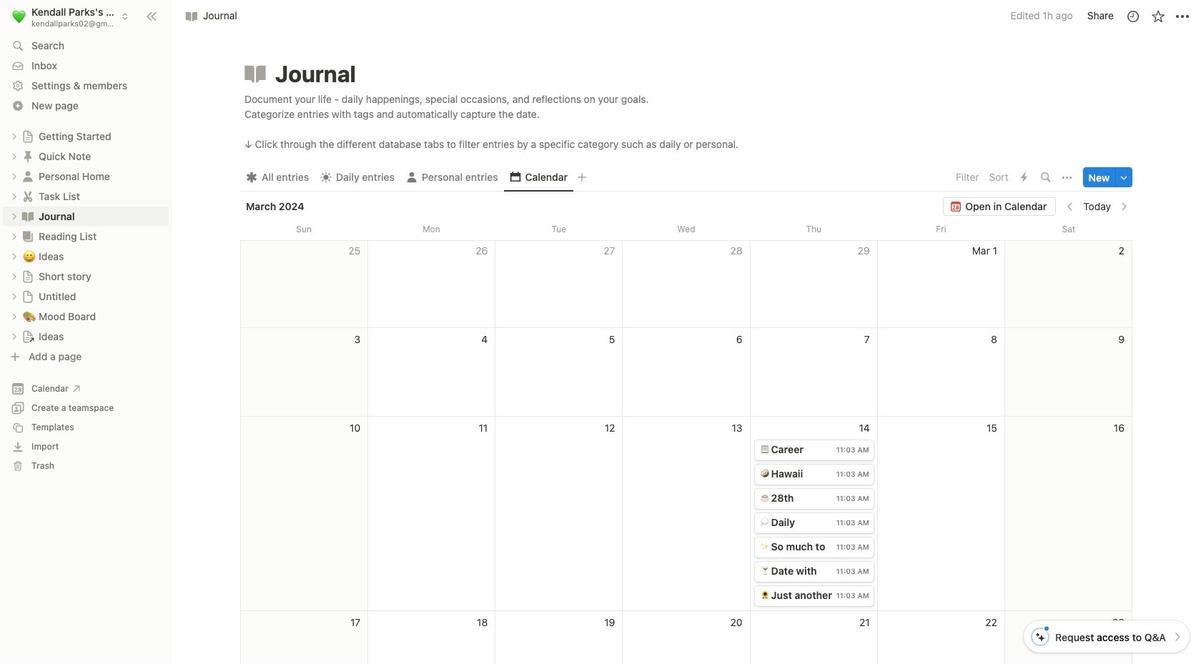 Task type: describe. For each thing, give the bounding box(es) containing it.
🎨 image
[[23, 308, 36, 324]]

7 open image from the top
[[10, 312, 19, 321]]

🎂 image
[[761, 492, 769, 504]]

8 open image from the top
[[10, 332, 19, 341]]

3 tab from the left
[[400, 168, 504, 188]]

4 tab from the left
[[504, 168, 573, 188]]

1 tab from the left
[[240, 168, 315, 188]]

3 open image from the top
[[10, 272, 19, 281]]

1 open image from the top
[[10, 212, 19, 221]]

1 open image from the top
[[10, 132, 19, 141]]

🥥 image
[[761, 468, 769, 479]]

close sidebar image
[[146, 10, 157, 22]]

✨ image
[[761, 541, 769, 552]]

2 open image from the top
[[10, 252, 19, 261]]



Task type: vqa. For each thing, say whether or not it's contained in the screenshot.
6th Open icon from the top
yes



Task type: locate. For each thing, give the bounding box(es) containing it.
2 vertical spatial open image
[[10, 272, 19, 281]]

tab
[[240, 168, 315, 188], [315, 168, 400, 188], [400, 168, 504, 188], [504, 168, 573, 188]]

previous month image
[[1066, 202, 1076, 212]]

4 open image from the top
[[10, 192, 19, 201]]

0 vertical spatial open image
[[10, 212, 19, 221]]

open image
[[10, 132, 19, 141], [10, 152, 19, 161], [10, 172, 19, 181], [10, 192, 19, 201], [10, 232, 19, 241], [10, 292, 19, 301], [10, 312, 19, 321], [10, 332, 19, 341]]

5 open image from the top
[[10, 232, 19, 241]]

🌻 image
[[761, 590, 769, 601]]

💚 image
[[12, 7, 26, 25]]

📋 image
[[761, 444, 769, 455]]

updates image
[[1126, 9, 1140, 23]]

💭 image
[[761, 517, 769, 528]]

6 open image from the top
[[10, 292, 19, 301]]

3 open image from the top
[[10, 172, 19, 181]]

😀 image
[[23, 248, 36, 264]]

create and view automations image
[[1021, 173, 1028, 183]]

tab list
[[240, 163, 952, 192]]

2 open image from the top
[[10, 152, 19, 161]]

🍸 image
[[761, 565, 769, 577]]

change page icon image
[[242, 61, 268, 87], [21, 130, 34, 143], [21, 149, 35, 163], [21, 169, 35, 183], [21, 189, 35, 203], [21, 209, 35, 223], [21, 229, 35, 243], [21, 270, 34, 283], [21, 290, 34, 303], [21, 330, 34, 343]]

next month image
[[1119, 202, 1129, 212]]

favorite image
[[1151, 9, 1165, 23]]

open image
[[10, 212, 19, 221], [10, 252, 19, 261], [10, 272, 19, 281]]

1 vertical spatial open image
[[10, 252, 19, 261]]

2 tab from the left
[[315, 168, 400, 188]]



